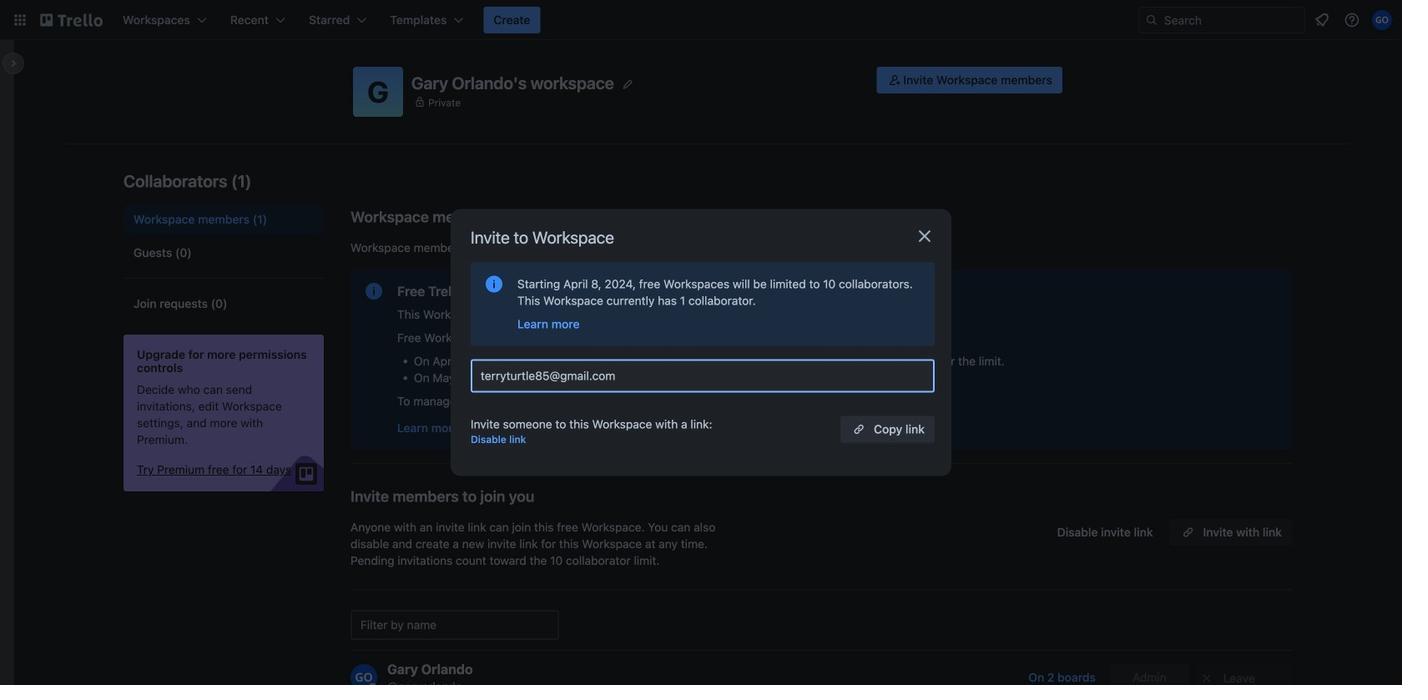 Task type: vqa. For each thing, say whether or not it's contained in the screenshot.
THE ADD inside Add another list button
no



Task type: describe. For each thing, give the bounding box(es) containing it.
sm image
[[887, 72, 903, 88]]

Email address or name text field
[[481, 364, 932, 388]]

gary orlando (garyorlando) image
[[1372, 10, 1392, 30]]

0 notifications image
[[1312, 10, 1332, 30]]

search image
[[1145, 13, 1159, 27]]



Task type: locate. For each thing, give the bounding box(es) containing it.
sm image
[[1199, 670, 1215, 685]]

close image
[[915, 226, 935, 246]]

Filter by name text field
[[351, 610, 559, 640]]

primary element
[[0, 0, 1402, 40]]

Search field
[[1159, 8, 1305, 33]]

open information menu image
[[1344, 12, 1361, 28]]



